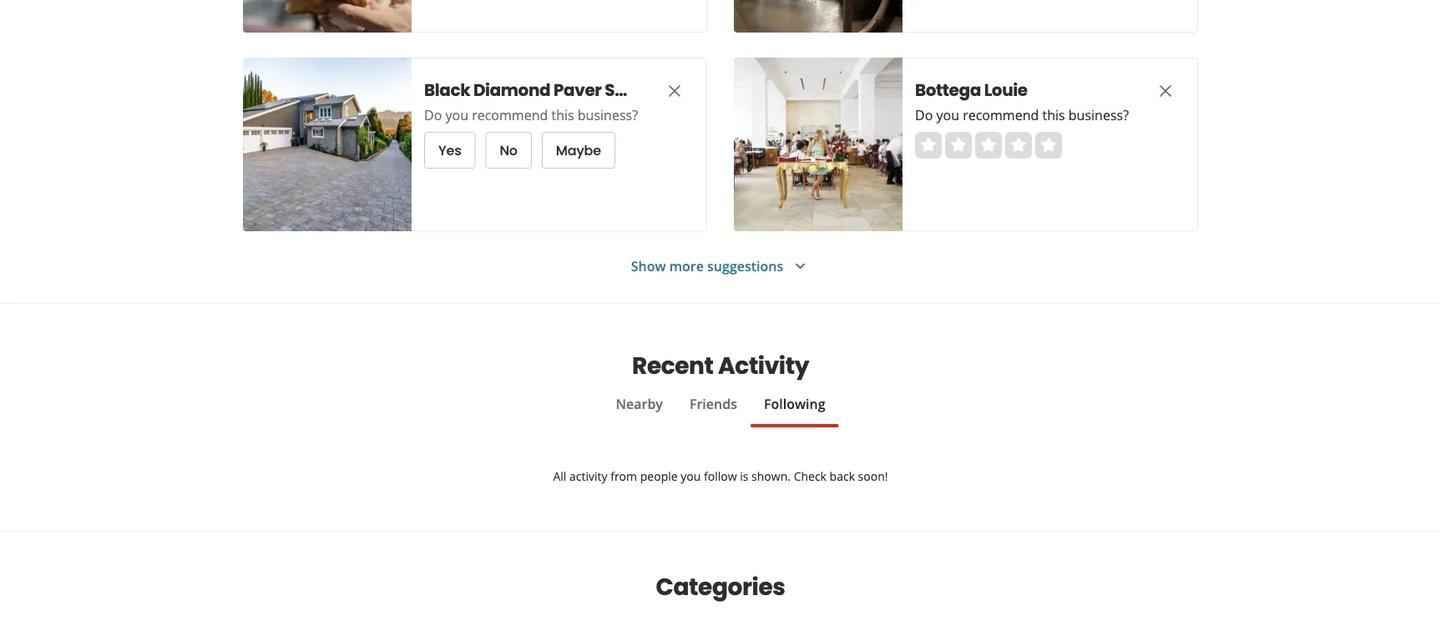 Task type: locate. For each thing, give the bounding box(es) containing it.
categories
[[656, 571, 786, 604]]

photo of st paul fish company image
[[243, 0, 412, 33]]

dismiss card image
[[665, 81, 685, 101], [1156, 81, 1176, 101]]

no
[[500, 141, 518, 160]]

landscape
[[681, 79, 772, 102]]

(no rating) image
[[916, 132, 1063, 159]]

all
[[553, 468, 567, 484]]

&
[[665, 79, 678, 102]]

friends
[[690, 395, 738, 413]]

do down bottega
[[916, 106, 933, 124]]

recent activity
[[632, 349, 809, 382]]

activity
[[718, 349, 809, 382]]

None radio
[[916, 132, 942, 159], [976, 132, 1002, 159], [1006, 132, 1032, 159], [916, 132, 942, 159], [976, 132, 1002, 159], [1006, 132, 1032, 159]]

1 recommend from the left
[[472, 106, 548, 124]]

you left follow
[[681, 468, 701, 484]]

1 business? from the left
[[578, 106, 638, 124]]

recommend down the diamond
[[472, 106, 548, 124]]

business? for diamond
[[578, 106, 638, 124]]

yes button
[[424, 132, 476, 169]]

do for bottega louie
[[916, 106, 933, 124]]

0 horizontal spatial this
[[552, 106, 574, 124]]

2 dismiss card image from the left
[[1156, 81, 1176, 101]]

shown.
[[752, 468, 791, 484]]

photo of universal citywalk hollywood image
[[734, 0, 903, 33]]

24 chevron down v2 image
[[790, 257, 811, 277]]

dismiss card image for bottega louie
[[1156, 81, 1176, 101]]

yes
[[439, 141, 462, 160]]

2 do you recommend this business? from the left
[[916, 106, 1129, 124]]

this
[[552, 106, 574, 124], [1043, 106, 1066, 124]]

do you recommend this business? down the diamond
[[424, 106, 638, 124]]

back
[[830, 468, 855, 484]]

0 horizontal spatial do you recommend this business?
[[424, 106, 638, 124]]

0 horizontal spatial you
[[446, 106, 469, 124]]

business? down 'bottega louie' 'link'
[[1069, 106, 1129, 124]]

you down "black"
[[446, 106, 469, 124]]

2 do from the left
[[916, 106, 933, 124]]

do you recommend this business? for louie
[[916, 106, 1129, 124]]

you for bottega
[[937, 106, 960, 124]]

2 recommend from the left
[[963, 106, 1039, 124]]

bottega louie link
[[916, 79, 1124, 102]]

1 this from the left
[[552, 106, 574, 124]]

black
[[424, 79, 470, 102]]

this down paver
[[552, 106, 574, 124]]

1 horizontal spatial business?
[[1069, 106, 1129, 124]]

1 horizontal spatial recommend
[[963, 106, 1039, 124]]

1 horizontal spatial do you recommend this business?
[[916, 106, 1129, 124]]

2 business? from the left
[[1069, 106, 1129, 124]]

recommend
[[472, 106, 548, 124], [963, 106, 1039, 124]]

2 horizontal spatial you
[[937, 106, 960, 124]]

bottega louie
[[916, 79, 1028, 102]]

business?
[[578, 106, 638, 124], [1069, 106, 1129, 124]]

1 do from the left
[[424, 106, 442, 124]]

do you recommend this business?
[[424, 106, 638, 124], [916, 106, 1129, 124]]

0 horizontal spatial recommend
[[472, 106, 548, 124]]

photo of black diamond paver stones & landscape image
[[243, 58, 412, 231]]

0 horizontal spatial do
[[424, 106, 442, 124]]

1 do you recommend this business? from the left
[[424, 106, 638, 124]]

maybe
[[556, 141, 601, 160]]

2 this from the left
[[1043, 106, 1066, 124]]

1 horizontal spatial do
[[916, 106, 933, 124]]

stones
[[605, 79, 662, 102]]

you down bottega
[[937, 106, 960, 124]]

this down 'bottega louie' 'link'
[[1043, 106, 1066, 124]]

business? for louie
[[1069, 106, 1129, 124]]

0 horizontal spatial business?
[[578, 106, 638, 124]]

tab list
[[243, 394, 1199, 428]]

1 horizontal spatial dismiss card image
[[1156, 81, 1176, 101]]

you
[[446, 106, 469, 124], [937, 106, 960, 124], [681, 468, 701, 484]]

photo of bottega louie image
[[734, 58, 903, 231]]

1 dismiss card image from the left
[[665, 81, 685, 101]]

soon!
[[858, 468, 888, 484]]

1 horizontal spatial this
[[1043, 106, 1066, 124]]

0 horizontal spatial dismiss card image
[[665, 81, 685, 101]]

do down "black"
[[424, 106, 442, 124]]

show more suggestions button
[[631, 256, 811, 277]]

do
[[424, 106, 442, 124], [916, 106, 933, 124]]

do you recommend this business? down 'bottega louie' 'link'
[[916, 106, 1129, 124]]

more
[[670, 257, 704, 275]]

from
[[611, 468, 637, 484]]

1 horizontal spatial you
[[681, 468, 701, 484]]

business? down the black diamond paver stones & landscape
[[578, 106, 638, 124]]

recommend down 'louie'
[[963, 106, 1039, 124]]

show more suggestions
[[631, 257, 784, 275]]

None radio
[[946, 132, 972, 159], [1036, 132, 1063, 159], [946, 132, 972, 159], [1036, 132, 1063, 159]]

you inside 'explore recent activity section' section
[[681, 468, 701, 484]]



Task type: vqa. For each thing, say whether or not it's contained in the screenshot.
Start your review of CBD Provisions
no



Task type: describe. For each thing, give the bounding box(es) containing it.
this for diamond
[[552, 106, 574, 124]]

recent
[[632, 349, 714, 382]]

is
[[740, 468, 749, 484]]

explore recent activity section section
[[243, 304, 1199, 531]]

black diamond paver stones & landscape
[[424, 79, 772, 102]]

bottega
[[916, 79, 981, 102]]

do you recommend this business? for diamond
[[424, 106, 638, 124]]

check
[[794, 468, 827, 484]]

recommend for diamond
[[472, 106, 548, 124]]

you for black
[[446, 106, 469, 124]]

louie
[[985, 79, 1028, 102]]

recommend for louie
[[963, 106, 1039, 124]]

following
[[764, 395, 826, 413]]

maybe button
[[542, 132, 616, 169]]

show
[[631, 257, 666, 275]]

people
[[640, 468, 678, 484]]

diamond
[[474, 79, 551, 102]]

dismiss card image for black diamond paver stones & landscape
[[665, 81, 685, 101]]

no button
[[486, 132, 532, 169]]

paver
[[554, 79, 602, 102]]

follow
[[704, 468, 737, 484]]

category navigation section navigation
[[226, 532, 1215, 621]]

all activity from people you follow is shown. check back soon!
[[553, 468, 888, 484]]

nearby
[[616, 395, 663, 413]]

do for black diamond paver stones & landscape
[[424, 106, 442, 124]]

suggestions
[[708, 257, 784, 275]]

activity
[[570, 468, 608, 484]]

rating element
[[916, 132, 1063, 159]]

this for louie
[[1043, 106, 1066, 124]]

tab list containing nearby
[[243, 394, 1199, 428]]

black diamond paver stones & landscape link
[[424, 79, 772, 102]]



